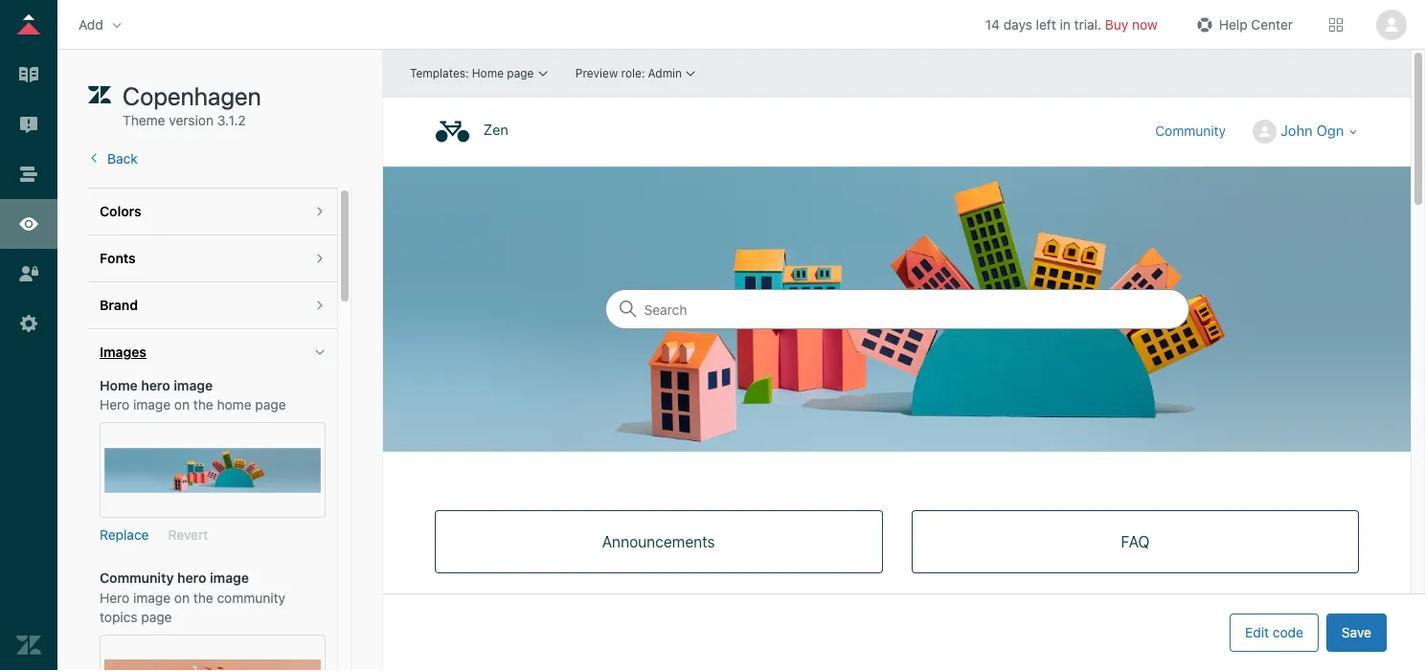 Task type: describe. For each thing, give the bounding box(es) containing it.
now
[[1133, 16, 1158, 32]]

manage articles image
[[16, 62, 41, 87]]

home
[[217, 397, 252, 413]]

replace
[[100, 527, 149, 544]]

in
[[1060, 16, 1071, 32]]

on for home
[[174, 397, 190, 413]]

help center button
[[1187, 10, 1299, 39]]

back
[[107, 150, 138, 167]]

back link
[[88, 150, 138, 167]]

colors
[[100, 203, 141, 219]]

3.1.2
[[217, 112, 246, 128]]

14 days left in trial. buy now
[[986, 16, 1158, 32]]

save button
[[1327, 614, 1387, 652]]

trial.
[[1075, 16, 1102, 32]]

topics
[[100, 609, 138, 625]]

replace button
[[100, 526, 149, 545]]

version
[[169, 112, 214, 128]]

community_background_image image
[[104, 660, 321, 671]]

home hero image hero image on the home page
[[100, 378, 286, 413]]

fonts
[[100, 250, 136, 266]]

edit code button
[[1230, 614, 1319, 652]]

brand
[[100, 297, 138, 313]]

help
[[1220, 16, 1248, 32]]

revert button
[[168, 526, 208, 545]]

hero for community
[[100, 590, 130, 606]]

copenhagen theme version 3.1.2
[[123, 81, 261, 128]]

image down 'images' dropdown button
[[174, 378, 213, 394]]

page inside community hero image hero image on the community topics page
[[141, 609, 172, 625]]

edit
[[1246, 624, 1270, 641]]

center
[[1252, 16, 1294, 32]]

user permissions image
[[16, 262, 41, 287]]

community
[[217, 590, 286, 606]]



Task type: locate. For each thing, give the bounding box(es) containing it.
image down home
[[133, 397, 171, 413]]

image up community
[[210, 571, 249, 587]]

hero for community
[[177, 571, 206, 587]]

on inside community hero image hero image on the community topics page
[[174, 590, 190, 606]]

image down the community
[[133, 590, 171, 606]]

0 vertical spatial page
[[255, 397, 286, 413]]

add
[[79, 16, 103, 32]]

0 vertical spatial hero
[[141, 378, 170, 394]]

0 vertical spatial on
[[174, 397, 190, 413]]

Add button
[[73, 10, 130, 39]]

the for home
[[193, 397, 213, 413]]

1 vertical spatial hero
[[177, 571, 206, 587]]

None button
[[1374, 9, 1410, 40]]

revert
[[168, 527, 208, 544]]

the left community
[[193, 590, 213, 606]]

1 vertical spatial hero
[[100, 590, 130, 606]]

images button
[[88, 330, 337, 376]]

2 the from the top
[[193, 590, 213, 606]]

14
[[986, 16, 1000, 32]]

1 vertical spatial page
[[141, 609, 172, 625]]

community hero image hero image on the community topics page
[[100, 571, 286, 625]]

the for community
[[193, 590, 213, 606]]

1 horizontal spatial hero
[[177, 571, 206, 587]]

hero inside community hero image hero image on the community topics page
[[177, 571, 206, 587]]

page
[[255, 397, 286, 413], [141, 609, 172, 625]]

moderate content image
[[16, 112, 41, 137]]

image
[[174, 378, 213, 394], [133, 397, 171, 413], [210, 571, 249, 587], [133, 590, 171, 606]]

0 horizontal spatial hero
[[141, 378, 170, 394]]

on
[[174, 397, 190, 413], [174, 590, 190, 606]]

the inside home hero image hero image on the home page
[[193, 397, 213, 413]]

hero right home
[[141, 378, 170, 394]]

page inside home hero image hero image on the home page
[[255, 397, 286, 413]]

hero inside home hero image hero image on the home page
[[100, 397, 130, 413]]

1 the from the top
[[193, 397, 213, 413]]

on inside home hero image hero image on the home page
[[174, 397, 190, 413]]

the inside community hero image hero image on the community topics page
[[193, 590, 213, 606]]

left
[[1036, 16, 1057, 32]]

zendesk products image
[[1330, 18, 1343, 31]]

0 vertical spatial hero
[[100, 397, 130, 413]]

hero for home
[[100, 397, 130, 413]]

homepage_background_image image
[[104, 448, 321, 493]]

1 vertical spatial on
[[174, 590, 190, 606]]

code
[[1273, 624, 1304, 641]]

on for community
[[174, 590, 190, 606]]

1 hero from the top
[[100, 397, 130, 413]]

fonts button
[[88, 236, 337, 282]]

on down revert button
[[174, 590, 190, 606]]

hero
[[100, 397, 130, 413], [100, 590, 130, 606]]

zendesk image
[[16, 633, 41, 658]]

edit code
[[1246, 624, 1304, 641]]

home
[[100, 378, 138, 394]]

colors button
[[88, 189, 337, 235]]

0 vertical spatial the
[[193, 397, 213, 413]]

hero down home
[[100, 397, 130, 413]]

arrange content image
[[16, 162, 41, 187]]

page right home
[[255, 397, 286, 413]]

the left home
[[193, 397, 213, 413]]

page right topics at the bottom left
[[141, 609, 172, 625]]

brand button
[[88, 283, 337, 329]]

1 vertical spatial the
[[193, 590, 213, 606]]

hero inside community hero image hero image on the community topics page
[[100, 590, 130, 606]]

2 on from the top
[[174, 590, 190, 606]]

hero for home
[[141, 378, 170, 394]]

hero inside home hero image hero image on the home page
[[141, 378, 170, 394]]

theme type image
[[88, 80, 111, 111]]

save
[[1342, 624, 1372, 641]]

hero down revert button
[[177, 571, 206, 587]]

community
[[100, 571, 174, 587]]

on left home
[[174, 397, 190, 413]]

1 horizontal spatial page
[[255, 397, 286, 413]]

copenhagen
[[123, 81, 261, 110]]

the
[[193, 397, 213, 413], [193, 590, 213, 606]]

help center
[[1220, 16, 1294, 32]]

theme
[[123, 112, 165, 128]]

customize design image
[[16, 212, 41, 237]]

1 on from the top
[[174, 397, 190, 413]]

2 hero from the top
[[100, 590, 130, 606]]

settings image
[[16, 311, 41, 336]]

buy
[[1106, 16, 1129, 32]]

0 horizontal spatial page
[[141, 609, 172, 625]]

hero up topics at the bottom left
[[100, 590, 130, 606]]

images
[[100, 344, 147, 360]]

days
[[1004, 16, 1033, 32]]

hero
[[141, 378, 170, 394], [177, 571, 206, 587]]



Task type: vqa. For each thing, say whether or not it's contained in the screenshot.
the code
yes



